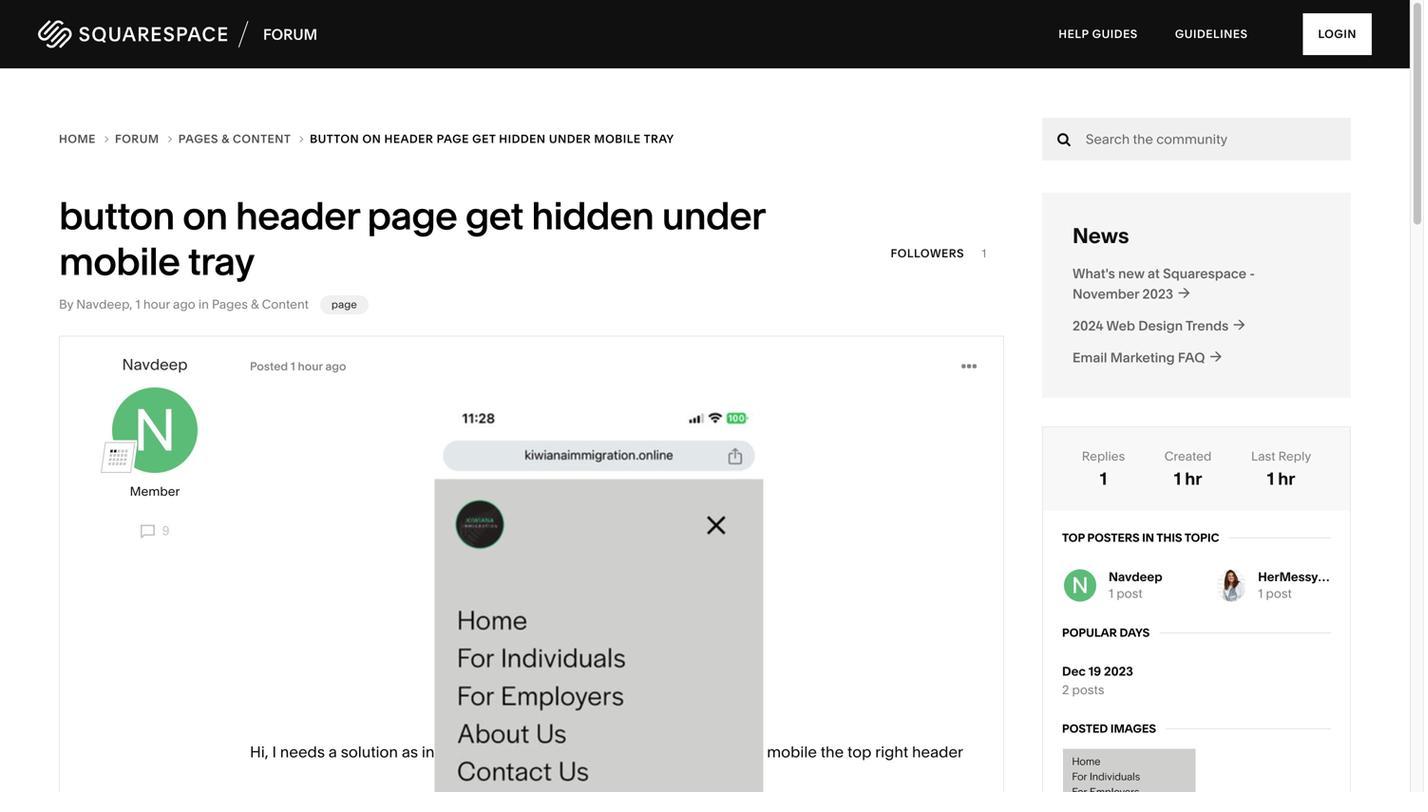 Task type: locate. For each thing, give the bounding box(es) containing it.
1 horizontal spatial post
[[1267, 586, 1293, 602]]

1 inside the last reply 1 hr
[[1268, 468, 1275, 489]]

navdeep down ","
[[122, 355, 188, 374]]

1 vertical spatial under
[[662, 193, 765, 239]]

top posters in this topic
[[1063, 531, 1220, 545]]

1 vertical spatial hidden
[[532, 193, 654, 239]]

hr down reply
[[1279, 468, 1296, 489]]

post inside the hermessybun 1 post
[[1267, 586, 1293, 602]]

2023 down at
[[1143, 286, 1174, 302]]

post inside the navdeep 1 post
[[1117, 586, 1143, 602]]

navdeep down "top posters in this topic"
[[1109, 570, 1163, 585]]

0 horizontal spatial 2023
[[1105, 664, 1134, 680]]

0 vertical spatial &
[[222, 132, 230, 146]]

2 horizontal spatial header
[[913, 743, 963, 762]]

1 horizontal spatial tray
[[644, 132, 675, 146]]

ago down "page" link
[[326, 360, 346, 374]]

post up days
[[1117, 586, 1143, 602]]

navdeep link down "top posters in this topic"
[[1109, 570, 1163, 585]]

news
[[1073, 223, 1130, 249]]

pages & content link
[[178, 129, 310, 150], [212, 297, 309, 312]]

ago
[[173, 297, 196, 312], [326, 360, 346, 374]]

& up posted 1 hour ago on the top left
[[251, 297, 259, 312]]

1 horizontal spatial mobile
[[595, 132, 641, 146]]

hidden
[[499, 132, 546, 146], [532, 193, 654, 239]]

forum link
[[115, 129, 178, 150]]

guidelines
[[1176, 27, 1249, 41]]

1 vertical spatial button
[[59, 193, 175, 239]]

replies 1
[[1083, 449, 1126, 489]]

under
[[549, 132, 591, 146], [662, 193, 765, 239]]

0 horizontal spatial posted
[[250, 360, 288, 374]]

needs
[[280, 743, 325, 762]]

hr
[[1186, 468, 1203, 489], [1279, 468, 1296, 489]]

1 horizontal spatial angle right image
[[300, 133, 304, 145]]

replies
[[1083, 449, 1126, 464]]

hermessybun
[[1259, 570, 1342, 585]]

in right as
[[422, 743, 435, 762]]

top
[[1063, 531, 1085, 545]]

in right ","
[[199, 297, 209, 312]]

angle right image inside forum "link"
[[168, 133, 173, 145]]

1 vertical spatial content
[[262, 297, 309, 312]]

0 vertical spatial navdeep link
[[76, 297, 130, 312]]

hour
[[143, 297, 170, 312], [298, 360, 323, 374]]

0 vertical spatial pages & content link
[[178, 129, 310, 150]]

1
[[982, 247, 987, 261], [135, 297, 140, 312], [291, 360, 295, 374], [1101, 468, 1108, 489], [1175, 468, 1182, 489], [1268, 468, 1275, 489], [1109, 586, 1114, 602], [1259, 586, 1264, 602]]

0 vertical spatial hidden
[[499, 132, 546, 146]]

0 horizontal spatial post
[[1117, 586, 1143, 602]]

1 horizontal spatial header
[[385, 132, 434, 146]]

a
[[329, 743, 337, 762]]

1 horizontal spatial hour
[[298, 360, 323, 374]]

2 vertical spatial page
[[332, 299, 357, 312]]

get
[[473, 132, 496, 146], [466, 193, 524, 239]]

button on header page get hidden under mobile tray
[[310, 132, 675, 146], [59, 193, 765, 285]]

0 vertical spatial get
[[473, 132, 496, 146]]

0 vertical spatial tray
[[644, 132, 675, 146]]

this
[[1157, 531, 1183, 545]]

0 vertical spatial 2023
[[1143, 286, 1174, 302]]

1 horizontal spatial on
[[363, 132, 381, 146]]

popular days
[[1063, 626, 1151, 640]]

in for as
[[422, 743, 435, 762]]

button
[[310, 132, 360, 146], [59, 193, 175, 239]]

2 angle right image from the left
[[300, 133, 304, 145]]

1 vertical spatial posted
[[1063, 723, 1109, 736]]

0 vertical spatial pages
[[178, 132, 219, 146]]

squarespace
[[1164, 266, 1247, 282]]

0 vertical spatial in
[[199, 297, 209, 312]]

1 horizontal spatial &
[[251, 297, 259, 312]]

0 vertical spatial posted
[[250, 360, 288, 374]]

2 vertical spatial header
[[913, 743, 963, 762]]

navdeep 1 post
[[1109, 570, 1163, 602]]

post
[[1117, 586, 1143, 602], [1267, 586, 1293, 602]]

0 vertical spatial button
[[310, 132, 360, 146]]

& right forum "link"
[[222, 132, 230, 146]]

0 horizontal spatial header
[[236, 193, 359, 239]]

angle right image inside pages & content link
[[300, 133, 304, 145]]

1 angle right image from the left
[[168, 133, 173, 145]]

navdeep right the by
[[76, 297, 130, 312]]

2023
[[1143, 286, 1174, 302], [1105, 664, 1134, 680]]

0 vertical spatial page
[[437, 132, 469, 146]]

1 horizontal spatial posted
[[1063, 723, 1109, 736]]

as
[[402, 743, 418, 762]]

mobile the top right header
[[250, 743, 963, 793]]

on
[[363, 132, 381, 146], [183, 193, 228, 239]]

&
[[222, 132, 230, 146], [251, 297, 259, 312]]

navdeep link right the by
[[76, 297, 130, 312]]

angle right image for pages & content
[[300, 133, 304, 145]]

hermessybun link
[[1259, 570, 1342, 585]]

content
[[233, 132, 291, 146], [262, 297, 309, 312]]

1 horizontal spatial hr
[[1279, 468, 1296, 489]]

0 horizontal spatial tray
[[188, 238, 254, 285]]

the
[[821, 743, 844, 762]]

2 vertical spatial mobile
[[767, 743, 817, 762]]

tray
[[644, 132, 675, 146], [188, 238, 254, 285]]

posters
[[1088, 531, 1140, 545]]

1 horizontal spatial 2023
[[1143, 286, 1174, 302]]

0 vertical spatial header
[[385, 132, 434, 146]]

hermessybun 1 post
[[1259, 570, 1342, 602]]

2 post from the left
[[1267, 586, 1293, 602]]

0 vertical spatial under
[[549, 132, 591, 146]]

1 hr from the left
[[1186, 468, 1203, 489]]

0 vertical spatial ago
[[173, 297, 196, 312]]

more options... image
[[962, 356, 977, 379]]

posted 1 hour ago
[[250, 360, 346, 374]]

home
[[59, 132, 99, 146]]

1 vertical spatial tray
[[188, 238, 254, 285]]

help
[[1059, 27, 1090, 41]]

topic
[[1185, 531, 1220, 545]]

pages
[[178, 132, 219, 146], [212, 297, 248, 312]]

in
[[199, 297, 209, 312], [422, 743, 435, 762]]

i
[[272, 743, 277, 762]]

posts
[[1073, 683, 1105, 698]]

0 horizontal spatial button
[[59, 193, 175, 239]]

what's
[[1073, 266, 1116, 282]]

hour right ","
[[143, 297, 170, 312]]

0 horizontal spatial ago
[[173, 297, 196, 312]]

navdeep link
[[76, 297, 130, 312], [122, 355, 188, 374], [1109, 570, 1163, 585]]

page inside "page" link
[[332, 299, 357, 312]]

19
[[1089, 664, 1102, 680]]

0 vertical spatial hour
[[143, 297, 170, 312]]

posted for posted images
[[1063, 723, 1109, 736]]

solution
[[341, 743, 398, 762]]

0 horizontal spatial angle right image
[[168, 133, 173, 145]]

0 horizontal spatial hr
[[1186, 468, 1203, 489]]

1 vertical spatial navdeep
[[122, 355, 188, 374]]

0 horizontal spatial in
[[199, 297, 209, 312]]

by
[[59, 297, 73, 312]]

squarespace forum image
[[38, 18, 318, 51]]

mobile
[[595, 132, 641, 146], [59, 238, 180, 285], [767, 743, 817, 762]]

angle right image
[[168, 133, 173, 145], [300, 133, 304, 145]]

2 horizontal spatial mobile
[[767, 743, 817, 762]]

header
[[385, 132, 434, 146], [236, 193, 359, 239], [913, 743, 963, 762]]

page
[[437, 132, 469, 146], [367, 193, 457, 239], [332, 299, 357, 312]]

pages & content
[[178, 132, 294, 146]]

1 post from the left
[[1117, 586, 1143, 602]]

post for navdeep 1 post
[[1117, 586, 1143, 602]]

marketing
[[1111, 350, 1176, 366]]

what's new at squarespace - november 2023
[[1073, 266, 1256, 302]]

in
[[1143, 531, 1155, 545]]

angle right image right forum
[[168, 133, 173, 145]]

login link
[[1304, 13, 1373, 55]]

popular
[[1063, 626, 1118, 640]]

1 vertical spatial 2023
[[1105, 664, 1134, 680]]

1 inside the hermessybun 1 post
[[1259, 586, 1264, 602]]

post down hermessybun "link"
[[1267, 586, 1293, 602]]

page link
[[320, 296, 369, 315]]

0 vertical spatial on
[[363, 132, 381, 146]]

hour down "page" link
[[298, 360, 323, 374]]

posted
[[250, 360, 288, 374], [1063, 723, 1109, 736]]

2
[[1063, 683, 1070, 698]]

last
[[1252, 449, 1276, 464]]

1 vertical spatial in
[[422, 743, 435, 762]]

1 inside replies 1
[[1101, 468, 1108, 489]]

navdeep
[[76, 297, 130, 312], [122, 355, 188, 374], [1109, 570, 1163, 585]]

0 horizontal spatial on
[[183, 193, 228, 239]]

2 vertical spatial navdeep link
[[1109, 570, 1163, 585]]

0 horizontal spatial mobile
[[59, 238, 180, 285]]

0 horizontal spatial under
[[549, 132, 591, 146]]

hr down created
[[1186, 468, 1203, 489]]

by navdeep , 1 hour ago in pages & content
[[59, 297, 309, 312]]

angle right image right pages & content
[[300, 133, 304, 145]]

faq
[[1179, 350, 1206, 366]]

search image
[[1058, 132, 1071, 146]]

days
[[1120, 626, 1151, 640]]

navdeep link down ","
[[122, 355, 188, 374]]

1 horizontal spatial in
[[422, 743, 435, 762]]

dec
[[1063, 664, 1086, 680]]

2023 right 19
[[1105, 664, 1134, 680]]

level 2 image
[[101, 441, 135, 475]]

9 link
[[140, 524, 170, 540]]

2 hr from the left
[[1279, 468, 1296, 489]]

1 horizontal spatial ago
[[326, 360, 346, 374]]

ago right ","
[[173, 297, 196, 312]]

2 vertical spatial navdeep
[[1109, 570, 1163, 585]]

guidelines link
[[1159, 10, 1266, 59]]



Task type: vqa. For each thing, say whether or not it's contained in the screenshot.
5,555 posts the posts
no



Task type: describe. For each thing, give the bounding box(es) containing it.
login
[[1319, 27, 1357, 41]]

1 vertical spatial ago
[[326, 360, 346, 374]]

new
[[1119, 266, 1145, 282]]

1 horizontal spatial button
[[310, 132, 360, 146]]

1 vertical spatial button on header page get hidden under mobile tray
[[59, 193, 765, 285]]

images
[[1111, 723, 1157, 736]]

in for ago
[[199, 297, 209, 312]]

design
[[1139, 318, 1184, 334]]

posted images
[[1063, 723, 1157, 736]]

button inside button on header page get hidden under mobile tray
[[59, 193, 175, 239]]

9
[[159, 524, 170, 539]]

1 vertical spatial &
[[251, 297, 259, 312]]

,
[[130, 297, 133, 312]]

web
[[1107, 318, 1136, 334]]

help guides
[[1059, 27, 1139, 41]]

member
[[130, 484, 180, 500]]

1 vertical spatial pages
[[212, 297, 248, 312]]

header inside mobile the top right header
[[913, 743, 963, 762]]

1 inside the navdeep 1 post
[[1109, 586, 1114, 602]]

email marketing faq
[[1073, 350, 1209, 366]]

email
[[1073, 350, 1108, 366]]

2023 inside "what's new at squarespace - november 2023"
[[1143, 286, 1174, 302]]

1 vertical spatial navdeep link
[[122, 355, 188, 374]]

at
[[1148, 266, 1161, 282]]

1 vertical spatial hour
[[298, 360, 323, 374]]

hi,
[[250, 743, 269, 762]]

0 vertical spatial content
[[233, 132, 291, 146]]

2024 web design trends link
[[1073, 316, 1321, 336]]

img_fcd6789f9f61 1.thumb.jpeg.16c6c7f528ad2c787f7459d352c8fd35.jpeg image
[[435, 398, 764, 793]]

2023 inside 'dec 19 2023 2 posts'
[[1105, 664, 1134, 680]]

created 1 hr
[[1165, 449, 1212, 489]]

email marketing faq link
[[1073, 347, 1321, 368]]

Search search field
[[1086, 118, 1261, 161]]

dec 19 2023 2 posts
[[1063, 664, 1134, 698]]

1 horizontal spatial under
[[662, 193, 765, 239]]

trends
[[1186, 318, 1229, 334]]

2024
[[1073, 318, 1104, 334]]

angle right image for forum
[[168, 133, 173, 145]]

home link
[[59, 129, 115, 150]]

what's new at squarespace - november 2023 link
[[1073, 264, 1321, 304]]

post for hermessybun 1 post
[[1267, 586, 1293, 602]]

0 horizontal spatial hour
[[143, 297, 170, 312]]

hr inside created 1 hr
[[1186, 468, 1203, 489]]

1 vertical spatial on
[[183, 193, 228, 239]]

angle right image
[[105, 133, 109, 145]]

1 vertical spatial mobile
[[59, 238, 180, 285]]

1 vertical spatial header
[[236, 193, 359, 239]]

right
[[876, 743, 909, 762]]

1 inside created 1 hr
[[1175, 468, 1182, 489]]

hermessybun image
[[1218, 570, 1246, 602]]

navdeep for navdeep
[[122, 355, 188, 374]]

last reply 1 hr
[[1252, 449, 1312, 489]]

reply
[[1279, 449, 1312, 464]]

1 vertical spatial pages & content link
[[212, 297, 309, 312]]

help guides link
[[1042, 10, 1156, 59]]

followers
[[891, 247, 965, 261]]

created
[[1165, 449, 1212, 464]]

1 vertical spatial get
[[466, 193, 524, 239]]

-
[[1250, 266, 1256, 282]]

0 vertical spatial mobile
[[595, 132, 641, 146]]

november
[[1073, 286, 1140, 302]]

navdeep for navdeep 1 post
[[1109, 570, 1163, 585]]

hidden inside button on header page get hidden under mobile tray
[[532, 193, 654, 239]]

hr inside the last reply 1 hr
[[1279, 468, 1296, 489]]

0 vertical spatial navdeep
[[76, 297, 130, 312]]

hi, i needs a solution as in
[[250, 743, 435, 762]]

forum
[[115, 132, 163, 146]]

0 horizontal spatial &
[[222, 132, 230, 146]]

navdeep image
[[1065, 570, 1097, 602]]

0 vertical spatial button on header page get hidden under mobile tray
[[310, 132, 675, 146]]

top
[[848, 743, 872, 762]]

1 vertical spatial page
[[367, 193, 457, 239]]

mobile inside mobile the top right header
[[767, 743, 817, 762]]

2024 web design trends
[[1073, 318, 1233, 334]]

guides
[[1093, 27, 1139, 41]]

posted for posted 1 hour ago
[[250, 360, 288, 374]]

comment image
[[140, 525, 155, 540]]

navdeep image
[[112, 388, 198, 473]]



